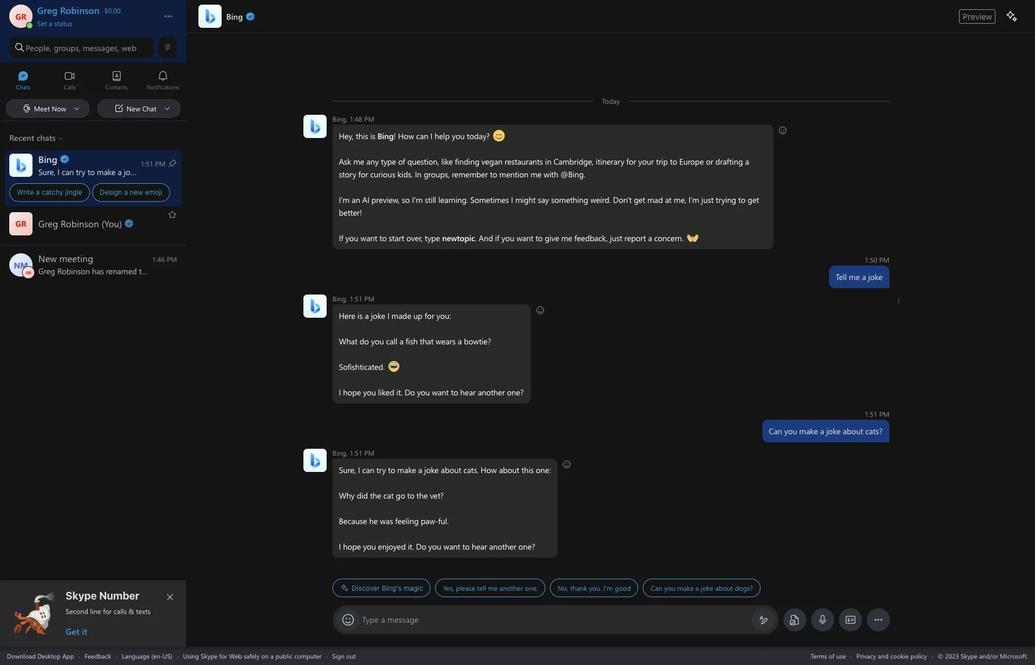 Task type: locate. For each thing, give the bounding box(es) containing it.
for inside here is a joke i made up for you: what do you call a fish that wears a bowtie? sofishticated.
[[425, 311, 435, 322]]

2 vertical spatial bing,
[[333, 449, 348, 458]]

one?
[[507, 387, 524, 398], [519, 542, 535, 553]]

the
[[370, 491, 382, 502], [417, 491, 428, 502]]

0 vertical spatial bing, 1:51 pm
[[333, 294, 375, 304]]

3 bing, from the top
[[333, 449, 348, 458]]

pm up the do
[[364, 294, 375, 304]]

i'm right you.
[[604, 584, 613, 593]]

0 horizontal spatial skype
[[66, 590, 97, 603]]

your
[[639, 156, 654, 167]]

it. right enjoyed
[[408, 542, 414, 553]]

i left help
[[431, 131, 433, 142]]

0 horizontal spatial can
[[362, 465, 375, 476]]

joke left cats?
[[827, 426, 841, 437]]

0 vertical spatial 1:51
[[350, 294, 363, 304]]

call
[[386, 336, 398, 347]]

a right set
[[49, 19, 52, 28]]

@bing.
[[561, 169, 586, 180]]

0 vertical spatial is
[[370, 131, 376, 142]]

0 vertical spatial can
[[769, 426, 783, 437]]

1 bing, 1:51 pm from the top
[[333, 294, 375, 304]]

want down ful.
[[444, 542, 461, 553]]

0 vertical spatial of
[[398, 156, 405, 167]]

1 vertical spatial bing, 1:51 pm
[[333, 449, 375, 458]]

bing, up here
[[333, 294, 348, 304]]

i'm left an at the left of page
[[339, 194, 350, 206]]

bowtie?
[[464, 336, 491, 347]]

i'm right me,
[[689, 194, 700, 206]]

1 vertical spatial can
[[651, 584, 663, 593]]

bing, 1:51 pm for sure,
[[333, 449, 375, 458]]

joke left made
[[371, 311, 386, 322]]

pm right 1:48
[[364, 114, 375, 124]]

2 bing, from the top
[[333, 294, 348, 304]]

can inside can you make a joke about dogs? button
[[651, 584, 663, 593]]

1 horizontal spatial of
[[829, 652, 835, 661]]

just left 'report'
[[610, 233, 623, 244]]

make inside button
[[678, 584, 694, 593]]

for left your
[[627, 156, 637, 167]]

do down paw- on the left bottom
[[416, 542, 427, 553]]

get left mad
[[634, 194, 646, 206]]

up
[[414, 311, 423, 322]]

skype right the using
[[201, 652, 218, 661]]

download desktop app
[[7, 652, 74, 661]]

0 vertical spatial can
[[416, 131, 429, 142]]

a inside 'button'
[[49, 19, 52, 28]]

0 horizontal spatial how
[[398, 131, 414, 142]]

1 vertical spatial type
[[425, 233, 440, 244]]

0 vertical spatial this
[[356, 131, 368, 142]]

hope inside the sure, i can try to make a joke about cats. how about this one: why did the cat go to the vet? because he was feeling paw-ful. i hope you enjoyed it. do you want to hear another one?
[[343, 542, 361, 553]]

i inside ask me any type of question, like finding vegan restaurants in cambridge, itinerary for your trip to europe or drafting a story for curious kids. in groups, remember to mention me with @bing. i'm an ai preview, so i'm still learning. sometimes i might say something weird. don't get mad at me, i'm just trying to get better! if you want to start over, type
[[511, 194, 513, 206]]

a right here
[[365, 311, 369, 322]]

jingle
[[65, 188, 82, 197]]

1 horizontal spatial how
[[481, 465, 497, 476]]

0 vertical spatial just
[[702, 194, 714, 206]]

1:51 up cats?
[[865, 410, 878, 419]]

pm up did
[[364, 449, 375, 458]]

bing, up sure,
[[333, 449, 348, 458]]

about left one:
[[499, 465, 520, 476]]

1 horizontal spatial this
[[522, 465, 534, 476]]

hear up tell
[[472, 542, 487, 553]]

for inside skype number element
[[103, 607, 112, 617]]

of up kids.
[[398, 156, 405, 167]]

yes, please tell me another one.
[[443, 584, 538, 593]]

make inside the sure, i can try to make a joke about cats. how about this one: why did the cat go to the vet? because he was feeling paw-ful. i hope you enjoyed it. do you want to hear another one?
[[398, 465, 416, 476]]

i left might
[[511, 194, 513, 206]]

newtopic
[[442, 233, 475, 244]]

0 horizontal spatial make
[[398, 465, 416, 476]]

1 vertical spatial can
[[362, 465, 375, 476]]

2 vertical spatial another
[[500, 584, 523, 593]]

a right 'drafting'
[[746, 156, 750, 167]]

1 vertical spatial another
[[489, 542, 517, 553]]

privacy and cookie policy link
[[857, 652, 928, 661]]

joke up the vet?
[[425, 465, 439, 476]]

bing,
[[333, 114, 348, 124], [333, 294, 348, 304], [333, 449, 348, 458]]

make for can you make a joke about cats?
[[800, 426, 819, 437]]

1:51 up sure,
[[350, 449, 363, 458]]

1 horizontal spatial the
[[417, 491, 428, 502]]

this left one:
[[522, 465, 534, 476]]

a right on
[[271, 652, 274, 661]]

discover
[[352, 584, 380, 593]]

about left dogs?
[[716, 584, 733, 593]]

bing, left 1:48
[[333, 114, 348, 124]]

bing, 1:51 pm up sure,
[[333, 449, 375, 458]]

do inside the sure, i can try to make a joke about cats. how about this one: why did the cat go to the vet? because he was feeling paw-ful. i hope you enjoyed it. do you want to hear another one?
[[416, 542, 427, 553]]

no, thank you. i'm good button
[[550, 579, 639, 598]]

this right hey,
[[356, 131, 368, 142]]

a right write
[[36, 188, 40, 197]]

skype up second
[[66, 590, 97, 603]]

bing, for here is a joke i made up for you: what do you call a fish that wears a bowtie? sofishticated.
[[333, 294, 348, 304]]

1 horizontal spatial type
[[425, 233, 440, 244]]

1 vertical spatial hope
[[343, 542, 361, 553]]

want left start
[[361, 233, 378, 244]]

discover bing's magic
[[352, 584, 423, 593]]

can
[[769, 426, 783, 437], [651, 584, 663, 593]]

want left give
[[517, 233, 534, 244]]

a left dogs?
[[696, 584, 699, 593]]

why
[[339, 491, 355, 502]]

another left one.
[[500, 584, 523, 593]]

0 vertical spatial groups,
[[54, 42, 81, 53]]

it. right liked
[[397, 387, 403, 398]]

what
[[339, 336, 358, 347]]

privacy and cookie policy
[[857, 652, 928, 661]]

terms of use
[[811, 652, 846, 661]]

i left made
[[388, 311, 390, 322]]

a
[[49, 19, 52, 28], [746, 156, 750, 167], [36, 188, 40, 197], [124, 188, 128, 197], [649, 233, 653, 244], [863, 272, 867, 283], [365, 311, 369, 322], [400, 336, 404, 347], [458, 336, 462, 347], [821, 426, 825, 437], [418, 465, 423, 476], [696, 584, 699, 593], [381, 615, 385, 626], [271, 652, 274, 661]]

tab list
[[0, 66, 186, 98]]

the left cat
[[370, 491, 382, 502]]

do right liked
[[405, 387, 415, 398]]

report
[[625, 233, 646, 244]]

i down the sofishticated.
[[339, 387, 341, 398]]

that
[[420, 336, 434, 347]]

0 horizontal spatial groups,
[[54, 42, 81, 53]]

newtopic . and if you want to give me feedback, just report a concern.
[[442, 233, 686, 244]]

cats.
[[464, 465, 479, 476]]

to right the try
[[388, 465, 395, 476]]

can left help
[[416, 131, 429, 142]]

today?
[[467, 131, 490, 142]]

1 horizontal spatial do
[[416, 542, 427, 553]]

pm for hey, this is
[[364, 114, 375, 124]]

it.
[[397, 387, 403, 398], [408, 542, 414, 553]]

want inside ask me any type of question, like finding vegan restaurants in cambridge, itinerary for your trip to europe or drafting a story for curious kids. in groups, remember to mention me with @bing. i'm an ai preview, so i'm still learning. sometimes i might say something weird. don't get mad at me, i'm just trying to get better! if you want to start over, type
[[361, 233, 378, 244]]

this inside the sure, i can try to make a joke about cats. how about this one: why did the cat go to the vet? because he was feeling paw-ful. i hope you enjoyed it. do you want to hear another one?
[[522, 465, 534, 476]]

enjoyed
[[378, 542, 406, 553]]

cats?
[[866, 426, 883, 437]]

can for can you make a joke about dogs?
[[651, 584, 663, 593]]

0 horizontal spatial of
[[398, 156, 405, 167]]

0 horizontal spatial is
[[358, 311, 363, 322]]

1 vertical spatial one?
[[519, 542, 535, 553]]

bing, for sure, i can try to make a joke about cats. how about this one: why did the cat go to the vet? because he was feeling paw-ful. i hope you enjoyed it. do you want to hear another one?
[[333, 449, 348, 458]]

how right !
[[398, 131, 414, 142]]

paw-
[[421, 516, 439, 527]]

curious
[[370, 169, 396, 180]]

language (en-us) link
[[122, 652, 172, 661]]

still
[[425, 194, 436, 206]]

0 horizontal spatial it.
[[397, 387, 403, 398]]

0 horizontal spatial this
[[356, 131, 368, 142]]

i right sure,
[[358, 465, 360, 476]]

for right line
[[103, 607, 112, 617]]

another up "yes, please tell me another one."
[[489, 542, 517, 553]]

0 vertical spatial bing,
[[333, 114, 348, 124]]

type
[[381, 156, 396, 167], [425, 233, 440, 244]]

is left bing on the top left
[[370, 131, 376, 142]]

0 vertical spatial do
[[405, 387, 415, 398]]

2 vertical spatial make
[[678, 584, 694, 593]]

type
[[362, 615, 379, 626]]

of left use
[[829, 652, 835, 661]]

1:50 pm
[[865, 255, 890, 265]]

good
[[615, 584, 631, 593]]

pm right 1:50
[[880, 255, 890, 265]]

the left the vet?
[[417, 491, 428, 502]]

1 vertical spatial 1:51
[[865, 410, 878, 419]]

hey,
[[339, 131, 354, 142]]

bing, 1:51 pm for here
[[333, 294, 375, 304]]

1 horizontal spatial make
[[678, 584, 694, 593]]

sure, i can try to make a joke about cats. how about this one: why did the cat go to the vet? because he was feeling paw-ful. i hope you enjoyed it. do you want to hear another one?
[[339, 465, 551, 553]]

tell
[[836, 272, 847, 283]]

cambridge,
[[554, 156, 594, 167]]

status
[[54, 19, 72, 28]]

1 horizontal spatial get
[[748, 194, 760, 206]]

pm up cats?
[[880, 410, 890, 419]]

1:50
[[865, 255, 878, 265]]

don't
[[613, 194, 632, 206]]

joke inside button
[[701, 584, 714, 593]]

one:
[[536, 465, 551, 476]]

i
[[431, 131, 433, 142], [511, 194, 513, 206], [388, 311, 390, 322], [339, 387, 341, 398], [358, 465, 360, 476], [339, 542, 341, 553]]

groups, down like
[[424, 169, 450, 180]]

2 hope from the top
[[343, 542, 361, 553]]

0 vertical spatial hope
[[343, 387, 361, 398]]

is
[[370, 131, 376, 142], [358, 311, 363, 322]]

1 vertical spatial it.
[[408, 542, 414, 553]]

hear inside the sure, i can try to make a joke about cats. how about this one: why did the cat go to the vet? because he was feeling paw-ful. i hope you enjoyed it. do you want to hear another one?
[[472, 542, 487, 553]]

privacy
[[857, 652, 877, 661]]

using skype for web safely on a public computer
[[183, 652, 322, 661]]

this
[[356, 131, 368, 142], [522, 465, 534, 476]]

it. inside the sure, i can try to make a joke about cats. how about this one: why did the cat go to the vet? because he was feeling paw-ful. i hope you enjoyed it. do you want to hear another one?
[[408, 542, 414, 553]]

1 vertical spatial skype
[[201, 652, 218, 661]]

1 hope from the top
[[343, 387, 361, 398]]

question,
[[408, 156, 439, 167]]

0 vertical spatial make
[[800, 426, 819, 437]]

a down 1:50
[[863, 272, 867, 283]]

of inside ask me any type of question, like finding vegan restaurants in cambridge, itinerary for your trip to europe or drafting a story for curious kids. in groups, remember to mention me with @bing. i'm an ai preview, so i'm still learning. sometimes i might say something weird. don't get mad at me, i'm just trying to get better! if you want to start over, type
[[398, 156, 405, 167]]

1 horizontal spatial groups,
[[424, 169, 450, 180]]

1 vertical spatial make
[[398, 465, 416, 476]]

1 vertical spatial bing,
[[333, 294, 348, 304]]

hope down because
[[343, 542, 361, 553]]

type right over,
[[425, 233, 440, 244]]

1 horizontal spatial it.
[[408, 542, 414, 553]]

for left web
[[219, 652, 227, 661]]

1 vertical spatial this
[[522, 465, 534, 476]]

1:51 up here
[[350, 294, 363, 304]]

on
[[261, 652, 269, 661]]

a right call
[[400, 336, 404, 347]]

can left the try
[[362, 465, 375, 476]]

you inside ask me any type of question, like finding vegan restaurants in cambridge, itinerary for your trip to europe or drafting a story for curious kids. in groups, remember to mention me with @bing. i'm an ai preview, so i'm still learning. sometimes i might say something weird. don't get mad at me, i'm just trying to get better! if you want to start over, type
[[346, 233, 359, 244]]

0 horizontal spatial the
[[370, 491, 382, 502]]

magic
[[404, 584, 423, 593]]

can
[[416, 131, 429, 142], [362, 465, 375, 476]]

0 horizontal spatial just
[[610, 233, 623, 244]]

2 vertical spatial 1:51
[[350, 449, 363, 458]]

1 vertical spatial do
[[416, 542, 427, 553]]

to right trying
[[739, 194, 746, 206]]

bing, 1:51 pm
[[333, 294, 375, 304], [333, 449, 375, 458]]

sign out link
[[332, 652, 356, 661]]

a right wears
[[458, 336, 462, 347]]

1 horizontal spatial just
[[702, 194, 714, 206]]

pm for here is a joke i made up for you: what do you call a fish that wears a bowtie? sofishticated.
[[364, 294, 375, 304]]

another down bowtie?
[[478, 387, 505, 398]]

1 bing, from the top
[[333, 114, 348, 124]]

type up curious
[[381, 156, 396, 167]]

0 horizontal spatial do
[[405, 387, 415, 398]]

is right here
[[358, 311, 363, 322]]

0 vertical spatial hear
[[461, 387, 476, 398]]

me
[[354, 156, 365, 167], [531, 169, 542, 180], [562, 233, 573, 244], [849, 272, 860, 283], [488, 584, 498, 593]]

sofishticated.
[[339, 362, 385, 373]]

1 vertical spatial of
[[829, 652, 835, 661]]

hear down bowtie?
[[461, 387, 476, 398]]

get right trying
[[748, 194, 760, 206]]

groups, inside ask me any type of question, like finding vegan restaurants in cambridge, itinerary for your trip to europe or drafting a story for curious kids. in groups, remember to mention me with @bing. i'm an ai preview, so i'm still learning. sometimes i might say something weird. don't get mad at me, i'm just trying to get better! if you want to start over, type
[[424, 169, 450, 180]]

hope down the sofishticated.
[[343, 387, 361, 398]]

1 horizontal spatial can
[[769, 426, 783, 437]]

2 horizontal spatial make
[[800, 426, 819, 437]]

out
[[346, 652, 356, 661]]

(smileeyes)
[[493, 130, 531, 141]]

1 vertical spatial how
[[481, 465, 497, 476]]

2 bing, 1:51 pm from the top
[[333, 449, 375, 458]]

how right cats.
[[481, 465, 497, 476]]

Type a message text field
[[363, 615, 750, 627]]

about
[[843, 426, 864, 437], [441, 465, 462, 476], [499, 465, 520, 476], [716, 584, 733, 593]]

how
[[398, 131, 414, 142], [481, 465, 497, 476]]

0 horizontal spatial can
[[651, 584, 663, 593]]

groups, down status
[[54, 42, 81, 53]]

i hope you liked it. do you want to hear another one?
[[339, 387, 524, 398]]

concern.
[[655, 233, 684, 244]]

fish
[[406, 336, 418, 347]]

1 vertical spatial is
[[358, 311, 363, 322]]

1 vertical spatial hear
[[472, 542, 487, 553]]

0 vertical spatial it.
[[397, 387, 403, 398]]

bing, 1:51 pm up here
[[333, 294, 375, 304]]

1 vertical spatial groups,
[[424, 169, 450, 180]]

for right "up"
[[425, 311, 435, 322]]

0 vertical spatial type
[[381, 156, 396, 167]]

europe
[[680, 156, 704, 167]]

number
[[99, 590, 139, 603]]

go
[[396, 491, 405, 502]]

cat
[[384, 491, 394, 502]]

0 horizontal spatial get
[[634, 194, 646, 206]]

a right the try
[[418, 465, 423, 476]]

joke left dogs?
[[701, 584, 714, 593]]

one.
[[525, 584, 538, 593]]

just left trying
[[702, 194, 714, 206]]

2 get from the left
[[748, 194, 760, 206]]

because
[[339, 516, 367, 527]]



Task type: vqa. For each thing, say whether or not it's contained in the screenshot.
Search text box
no



Task type: describe. For each thing, give the bounding box(es) containing it.
joke inside the sure, i can try to make a joke about cats. how about this one: why did the cat go to the vet? because he was feeling paw-ful. i hope you enjoyed it. do you want to hear another one?
[[425, 465, 439, 476]]

use
[[837, 652, 846, 661]]

something
[[551, 194, 589, 206]]

1 vertical spatial just
[[610, 233, 623, 244]]

preview,
[[372, 194, 400, 206]]

public
[[276, 652, 293, 661]]

did
[[357, 491, 368, 502]]

bing, for hey, this is
[[333, 114, 348, 124]]

liked
[[378, 387, 395, 398]]

i'm right so
[[412, 194, 423, 206]]

about left cats?
[[843, 426, 864, 437]]

ask
[[339, 156, 351, 167]]

&
[[129, 607, 134, 617]]

!
[[394, 131, 396, 142]]

a right 'report'
[[649, 233, 653, 244]]

design
[[100, 188, 122, 197]]

if
[[495, 233, 500, 244]]

another inside the sure, i can try to make a joke about cats. how about this one: why did the cat go to the vet? because he was feeling paw-ful. i hope you enjoyed it. do you want to hear another one?
[[489, 542, 517, 553]]

finding
[[455, 156, 480, 167]]

weird.
[[591, 194, 611, 206]]

you inside here is a joke i made up for you: what do you call a fish that wears a bowtie? sofishticated.
[[371, 336, 384, 347]]

second line for calls & texts
[[66, 607, 151, 617]]

itinerary
[[596, 156, 625, 167]]

a inside ask me any type of question, like finding vegan restaurants in cambridge, itinerary for your trip to europe or drafting a story for curious kids. in groups, remember to mention me with @bing. i'm an ai preview, so i'm still learning. sometimes i might say something weird. don't get mad at me, i'm just trying to get better! if you want to start over, type
[[746, 156, 750, 167]]

wears
[[436, 336, 456, 347]]

here is a joke i made up for you: what do you call a fish that wears a bowtie? sofishticated.
[[339, 311, 491, 373]]

sometimes
[[471, 194, 509, 206]]

1 get from the left
[[634, 194, 646, 206]]

dogs?
[[735, 584, 753, 593]]

a left new
[[124, 188, 128, 197]]

texts
[[136, 607, 151, 617]]

with
[[544, 169, 559, 180]]

can inside the sure, i can try to make a joke about cats. how about this one: why did the cat go to the vet? because he was feeling paw-ful. i hope you enjoyed it. do you want to hear another one?
[[362, 465, 375, 476]]

restaurants
[[505, 156, 543, 167]]

joke down 1:50 pm
[[869, 272, 883, 283]]

0 vertical spatial skype
[[66, 590, 97, 603]]

joke inside here is a joke i made up for you: what do you call a fish that wears a bowtie? sofishticated.
[[371, 311, 386, 322]]

type a message
[[362, 615, 419, 626]]

for right story at left top
[[359, 169, 368, 180]]

second
[[66, 607, 88, 617]]

might
[[516, 194, 536, 206]]

can you make a joke about dogs? button
[[644, 579, 761, 598]]

about left cats.
[[441, 465, 462, 476]]

one? inside the sure, i can try to make a joke about cats. how about this one: why did the cat go to the vet? because he was feeling paw-ful. i hope you enjoyed it. do you want to hear another one?
[[519, 542, 535, 553]]

a inside button
[[696, 584, 699, 593]]

language (en-us)
[[122, 652, 172, 661]]

set a status button
[[37, 16, 152, 28]]

to right go
[[407, 491, 415, 502]]

to up 'please'
[[463, 542, 470, 553]]

terms
[[811, 652, 828, 661]]

using skype for web safely on a public computer link
[[183, 652, 322, 661]]

people,
[[26, 42, 52, 53]]

calls
[[114, 607, 127, 617]]

bing
[[378, 131, 394, 142]]

trip
[[656, 156, 668, 167]]

he
[[369, 516, 378, 527]]

hey, this is bing ! how can i help you today?
[[339, 131, 492, 142]]

mad
[[648, 194, 663, 206]]

1 horizontal spatial skype
[[201, 652, 218, 661]]

want inside the sure, i can try to make a joke about cats. how about this one: why did the cat go to the vet? because he was feeling paw-ful. i hope you enjoyed it. do you want to hear another one?
[[444, 542, 461, 553]]

web
[[122, 42, 137, 53]]

to down wears
[[451, 387, 458, 398]]

to left give
[[536, 233, 543, 244]]

people, groups, messages, web
[[26, 42, 137, 53]]

you.
[[589, 584, 602, 593]]

write a catchy jingle
[[17, 188, 82, 197]]

sign out
[[332, 652, 356, 661]]

any
[[367, 156, 379, 167]]

0 vertical spatial how
[[398, 131, 414, 142]]

0 horizontal spatial type
[[381, 156, 396, 167]]

emoji
[[145, 188, 162, 197]]

computer
[[294, 652, 322, 661]]

thank
[[571, 584, 588, 593]]

sure,
[[339, 465, 356, 476]]

1:51 for sure, i can try to make a joke about cats. how about this one: why did the cat go to the vet? because he was feeling paw-ful. i hope you enjoyed it. do you want to hear another one?
[[350, 449, 363, 458]]

you inside button
[[665, 584, 676, 593]]

i down because
[[339, 542, 341, 553]]

skype number element
[[10, 590, 177, 638]]

another inside button
[[500, 584, 523, 593]]

a inside the sure, i can try to make a joke about cats. how about this one: why did the cat go to the vet? because he was feeling paw-ful. i hope you enjoyed it. do you want to hear another one?
[[418, 465, 423, 476]]

about inside button
[[716, 584, 733, 593]]

yes,
[[443, 584, 454, 593]]

tell
[[477, 584, 487, 593]]

terms of use link
[[811, 652, 846, 661]]

tell me a joke
[[836, 272, 883, 283]]

1:48
[[350, 114, 363, 124]]

set a status
[[37, 19, 72, 28]]

just inside ask me any type of question, like finding vegan restaurants in cambridge, itinerary for your trip to europe or drafting a story for curious kids. in groups, remember to mention me with @bing. i'm an ai preview, so i'm still learning. sometimes i might say something weird. don't get mad at me, i'm just trying to get better! if you want to start over, type
[[702, 194, 714, 206]]

desktop
[[37, 652, 61, 661]]

download
[[7, 652, 36, 661]]

and
[[479, 233, 493, 244]]

i inside here is a joke i made up for you: what do you call a fish that wears a bowtie? sofishticated.
[[388, 311, 390, 322]]

people, groups, messages, web button
[[9, 37, 154, 58]]

0 vertical spatial another
[[478, 387, 505, 398]]

make for can you make a joke about dogs?
[[678, 584, 694, 593]]

2 the from the left
[[417, 491, 428, 502]]

you:
[[437, 311, 451, 322]]

1 horizontal spatial can
[[416, 131, 429, 142]]

drafting
[[716, 156, 743, 167]]

want down wears
[[432, 387, 449, 398]]

say
[[538, 194, 549, 206]]

pm for sure, i can try to make a joke about cats. how about this one: why did the cat go to the vet? because he was feeling paw-ful. i hope you enjoyed it. do you want to hear another one?
[[364, 449, 375, 458]]

safely
[[244, 652, 260, 661]]

is inside here is a joke i made up for you: what do you call a fish that wears a bowtie? sofishticated.
[[358, 311, 363, 322]]

0 vertical spatial one?
[[507, 387, 524, 398]]

a left cats?
[[821, 426, 825, 437]]

can you make a joke about dogs?
[[651, 584, 753, 593]]

cwl
[[388, 361, 400, 372]]

me inside button
[[488, 584, 498, 593]]

1 horizontal spatial is
[[370, 131, 376, 142]]

1:51 pm
[[865, 410, 890, 419]]

.
[[475, 233, 477, 244]]

feeling
[[395, 516, 419, 527]]

feedback link
[[85, 652, 111, 661]]

cookie
[[891, 652, 909, 661]]

to left start
[[380, 233, 387, 244]]

to right trip
[[670, 156, 678, 167]]

if
[[339, 233, 344, 244]]

kids.
[[398, 169, 413, 180]]

us)
[[163, 652, 172, 661]]

get it
[[66, 626, 87, 638]]

1:51 for here is a joke i made up for you: what do you call a fish that wears a bowtie? sofishticated.
[[350, 294, 363, 304]]

learning.
[[439, 194, 468, 206]]

or
[[706, 156, 714, 167]]

to down vegan
[[490, 169, 498, 180]]

no, thank you. i'm good
[[558, 584, 631, 593]]

ful.
[[439, 516, 449, 527]]

a right type
[[381, 615, 385, 626]]

preview
[[963, 11, 993, 21]]

can for can you make a joke about cats?
[[769, 426, 783, 437]]

ask me any type of question, like finding vegan restaurants in cambridge, itinerary for your trip to europe or drafting a story for curious kids. in groups, remember to mention me with @bing. i'm an ai preview, so i'm still learning. sometimes i might say something weird. don't get mad at me, i'm just trying to get better! if you want to start over, type
[[339, 156, 762, 244]]

how inside the sure, i can try to make a joke about cats. how about this one: why did the cat go to the vet? because he was feeling paw-ful. i hope you enjoyed it. do you want to hear another one?
[[481, 465, 497, 476]]

me,
[[674, 194, 687, 206]]

vegan
[[482, 156, 503, 167]]

story
[[339, 169, 356, 180]]

groups, inside button
[[54, 42, 81, 53]]

1 the from the left
[[370, 491, 382, 502]]

i'm inside button
[[604, 584, 613, 593]]



